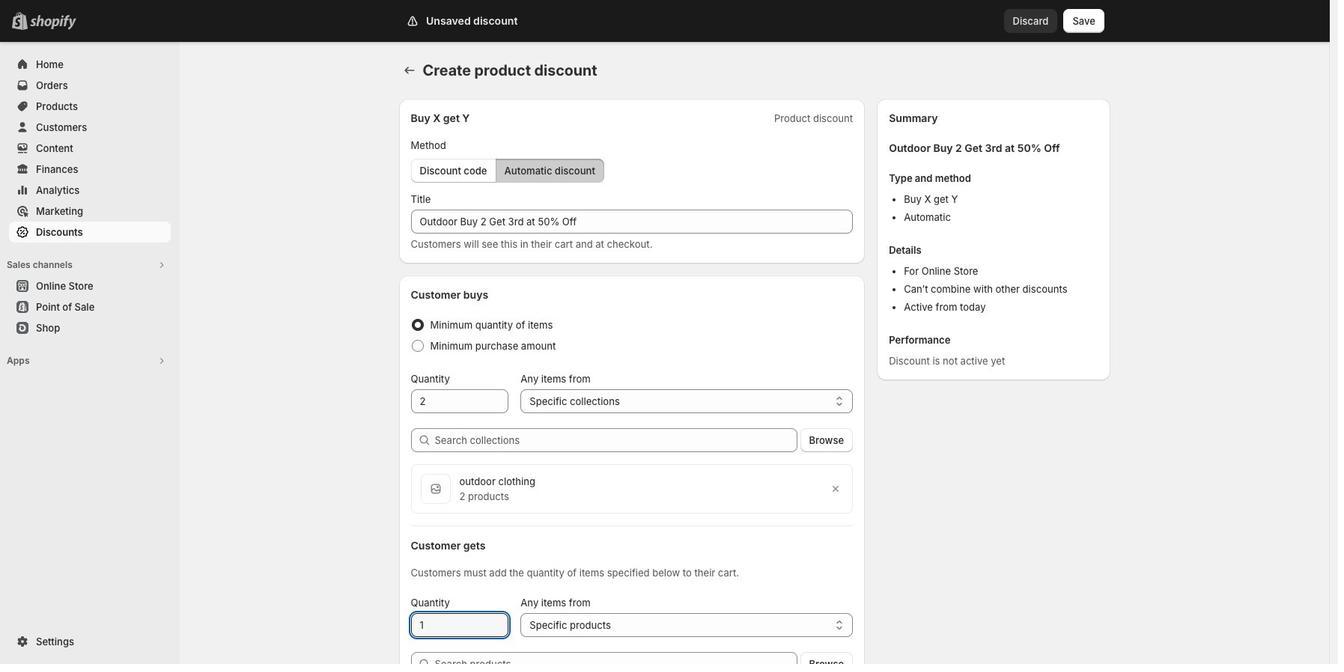 Task type: describe. For each thing, give the bounding box(es) containing it.
Search collections text field
[[435, 428, 797, 452]]

Search products text field
[[435, 652, 797, 664]]



Task type: locate. For each thing, give the bounding box(es) containing it.
shopify image
[[30, 15, 76, 30]]

None text field
[[411, 210, 853, 234], [411, 389, 509, 413], [411, 210, 853, 234], [411, 389, 509, 413]]

None text field
[[411, 613, 509, 637]]



Task type: vqa. For each thing, say whether or not it's contained in the screenshot.
'Select a plan' Icon
no



